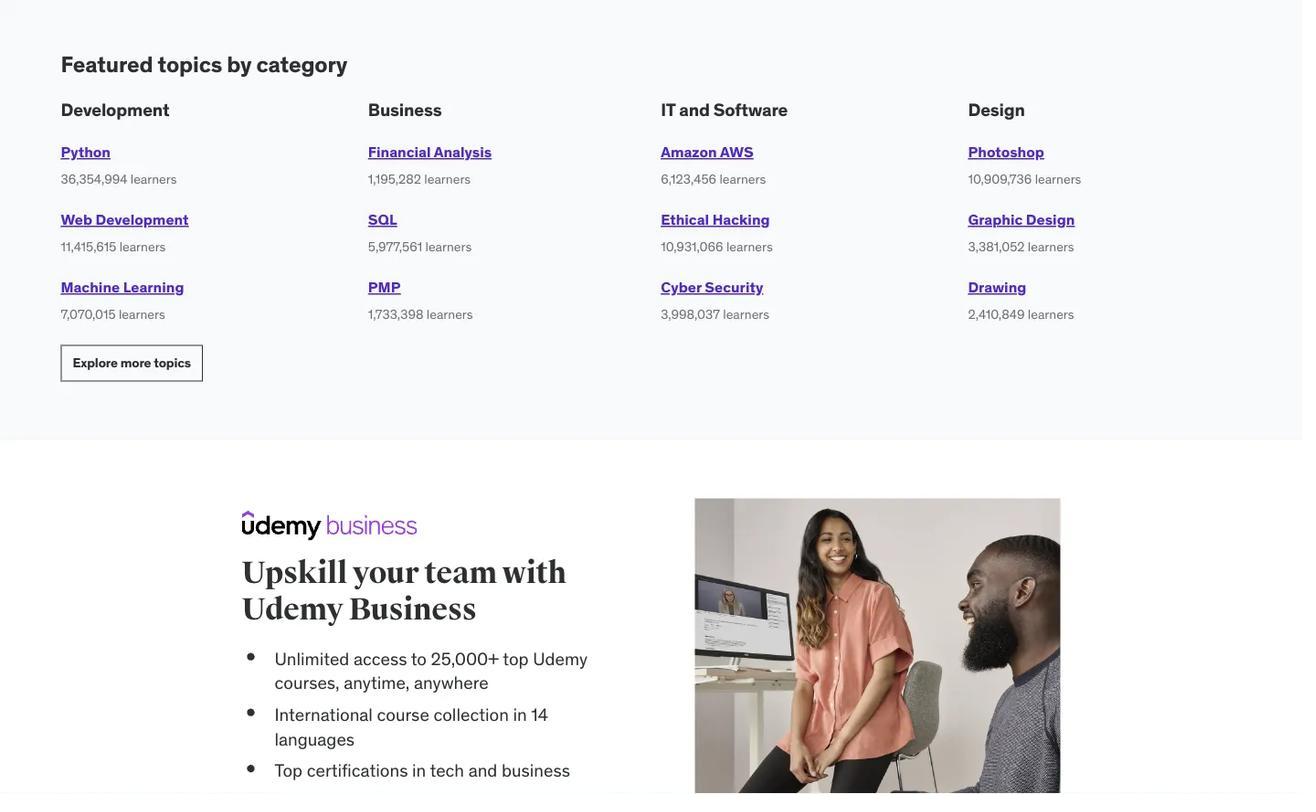 Task type: vqa. For each thing, say whether or not it's contained in the screenshot.


Task type: describe. For each thing, give the bounding box(es) containing it.
upskill
[[242, 554, 347, 592]]

explore more topics link
[[61, 345, 203, 382]]

0 vertical spatial design
[[969, 99, 1026, 121]]

financial
[[368, 143, 431, 162]]

upskill your team with udemy business
[[242, 554, 566, 629]]

hacking
[[713, 210, 770, 229]]

cyber
[[661, 278, 702, 297]]

by
[[227, 50, 252, 78]]

learners inside graphic design 3,381,052 learners
[[1028, 238, 1075, 255]]

it and software
[[661, 99, 788, 121]]

learners inside the pmp 1,733,398 learners
[[427, 306, 473, 322]]

graphic design 3,381,052 learners
[[969, 210, 1076, 255]]

ethical hacking 10,931,066 learners
[[661, 210, 773, 255]]

learners inside ethical hacking 10,931,066 learners
[[727, 238, 773, 255]]

tech
[[430, 760, 465, 782]]

web
[[61, 210, 92, 229]]

security
[[705, 278, 764, 297]]

amazon
[[661, 143, 717, 162]]

sql 5,977,561 learners
[[368, 210, 472, 255]]

1 horizontal spatial and
[[680, 99, 710, 121]]

in inside 'international course collection in 14 languages'
[[513, 704, 527, 726]]

courses,
[[275, 672, 340, 694]]

1,733,398
[[368, 306, 424, 322]]

amazon aws link
[[661, 143, 754, 162]]

python link
[[61, 143, 111, 162]]

more
[[120, 355, 151, 371]]

your
[[353, 554, 419, 592]]

anywhere
[[414, 672, 489, 694]]

learners inside sql 5,977,561 learners
[[426, 238, 472, 255]]

1 vertical spatial topics
[[154, 355, 191, 371]]

1,195,282
[[368, 171, 421, 187]]

drawing
[[969, 278, 1027, 297]]

6,123,456
[[661, 171, 717, 187]]

cyber security link
[[661, 278, 764, 297]]

international course collection in 14 languages
[[275, 704, 548, 750]]

photoshop
[[969, 143, 1045, 162]]

python 36,354,994 learners
[[61, 143, 177, 187]]

small image for top
[[242, 759, 260, 779]]

36,354,994
[[61, 171, 127, 187]]

learners inside drawing 2,410,849 learners
[[1028, 306, 1075, 322]]

11,415,615
[[61, 238, 116, 255]]

with
[[503, 554, 566, 592]]

cyber security 3,998,037 learners
[[661, 278, 770, 322]]

team
[[424, 554, 497, 592]]

design inside graphic design 3,381,052 learners
[[1027, 210, 1076, 229]]

drawing link
[[969, 278, 1027, 297]]

amazon aws 6,123,456 learners
[[661, 143, 766, 187]]

small image
[[242, 703, 260, 723]]

explore more topics
[[73, 355, 191, 371]]

ethical hacking link
[[661, 210, 770, 229]]

udemy inside unlimited access to 25,000+ top udemy courses, anytime, anywhere
[[533, 648, 588, 670]]

learners inside python 36,354,994 learners
[[131, 171, 177, 187]]

graphic
[[969, 210, 1023, 229]]

0 vertical spatial development
[[61, 99, 170, 121]]

web development 11,415,615 learners
[[61, 210, 189, 255]]



Task type: locate. For each thing, give the bounding box(es) containing it.
machine learning link
[[61, 278, 184, 297]]

development down python 36,354,994 learners
[[96, 210, 189, 229]]

pmp 1,733,398 learners
[[368, 278, 473, 322]]

financial analysis link
[[368, 143, 492, 162]]

it
[[661, 99, 676, 121]]

aws
[[720, 143, 754, 162]]

0 vertical spatial and
[[680, 99, 710, 121]]

small image up small icon
[[242, 647, 260, 667]]

international
[[275, 704, 373, 726]]

top
[[503, 648, 529, 670]]

web development link
[[61, 210, 189, 229]]

business up 'to'
[[349, 591, 477, 629]]

14
[[531, 704, 548, 726]]

1 horizontal spatial design
[[1027, 210, 1076, 229]]

ethical
[[661, 210, 710, 229]]

category
[[256, 50, 348, 78]]

and
[[680, 99, 710, 121], [469, 760, 498, 782]]

financial analysis 1,195,282 learners
[[368, 143, 492, 187]]

10,931,066
[[661, 238, 724, 255]]

unlimited access to 25,000+ top udemy courses, anytime, anywhere
[[275, 648, 588, 694]]

learners inside machine learning 7,070,015 learners
[[119, 306, 165, 322]]

1 horizontal spatial in
[[513, 704, 527, 726]]

graphic design link
[[969, 210, 1076, 229]]

learners down graphic design link
[[1028, 238, 1075, 255]]

25,000+
[[431, 648, 499, 670]]

2,410,849
[[969, 306, 1025, 322]]

3,381,052
[[969, 238, 1025, 255]]

sql link
[[368, 210, 397, 229]]

0 vertical spatial small image
[[242, 647, 260, 667]]

business inside upskill your team with udemy business
[[349, 591, 477, 629]]

collection
[[434, 704, 509, 726]]

udemy
[[242, 591, 343, 629], [533, 648, 588, 670]]

udemy business image
[[242, 511, 417, 541]]

topics
[[158, 50, 222, 78], [154, 355, 191, 371]]

learners down aws on the top right of the page
[[720, 171, 766, 187]]

1 vertical spatial and
[[469, 760, 498, 782]]

3,998,037
[[661, 306, 720, 322]]

pmp
[[368, 278, 401, 297]]

0 horizontal spatial udemy
[[242, 591, 343, 629]]

top certifications in tech and business
[[275, 760, 570, 782]]

design
[[969, 99, 1026, 121], [1027, 210, 1076, 229]]

learners inside amazon aws 6,123,456 learners
[[720, 171, 766, 187]]

0 vertical spatial topics
[[158, 50, 222, 78]]

5,977,561
[[368, 238, 423, 255]]

udemy inside upskill your team with udemy business
[[242, 591, 343, 629]]

machine learning 7,070,015 learners
[[61, 278, 184, 322]]

2 small image from the top
[[242, 759, 260, 779]]

development down the featured
[[61, 99, 170, 121]]

7,070,015
[[61, 306, 116, 322]]

learners right 1,733,398
[[427, 306, 473, 322]]

0 vertical spatial in
[[513, 704, 527, 726]]

learners down web development link
[[119, 238, 166, 255]]

development inside web development 11,415,615 learners
[[96, 210, 189, 229]]

course
[[377, 704, 430, 726]]

0 horizontal spatial design
[[969, 99, 1026, 121]]

learners down hacking
[[727, 238, 773, 255]]

in
[[513, 704, 527, 726], [412, 760, 426, 782]]

learners inside web development 11,415,615 learners
[[119, 238, 166, 255]]

small image for unlimited
[[242, 647, 260, 667]]

small image left top
[[242, 759, 260, 779]]

learners down learning
[[119, 306, 165, 322]]

in left 14 at the bottom of the page
[[513, 704, 527, 726]]

learners up graphic design link
[[1036, 171, 1082, 187]]

design up photoshop
[[969, 99, 1026, 121]]

top
[[275, 760, 303, 782]]

learners inside 'cyber security 3,998,037 learners'
[[723, 306, 770, 322]]

business
[[368, 99, 442, 121], [349, 591, 477, 629]]

udemy up unlimited
[[242, 591, 343, 629]]

0 horizontal spatial in
[[412, 760, 426, 782]]

business up financial
[[368, 99, 442, 121]]

and right tech
[[469, 760, 498, 782]]

and right it
[[680, 99, 710, 121]]

certifications
[[307, 760, 408, 782]]

explore
[[73, 355, 118, 371]]

1 horizontal spatial udemy
[[533, 648, 588, 670]]

access
[[354, 648, 407, 670]]

udemy right top
[[533, 648, 588, 670]]

to
[[411, 648, 427, 670]]

languages
[[275, 728, 355, 750]]

learners right 5,977,561 at top
[[426, 238, 472, 255]]

drawing 2,410,849 learners
[[969, 278, 1075, 322]]

0 vertical spatial business
[[368, 99, 442, 121]]

learning
[[123, 278, 184, 297]]

1 vertical spatial small image
[[242, 759, 260, 779]]

featured topics by category
[[61, 50, 348, 78]]

software
[[714, 99, 788, 121]]

sql
[[368, 210, 397, 229]]

design right the graphic
[[1027, 210, 1076, 229]]

machine
[[61, 278, 120, 297]]

analysis
[[434, 143, 492, 162]]

1 vertical spatial in
[[412, 760, 426, 782]]

learners right 2,410,849 at top
[[1028, 306, 1075, 322]]

1 vertical spatial development
[[96, 210, 189, 229]]

1 vertical spatial udemy
[[533, 648, 588, 670]]

learners down the analysis
[[425, 171, 471, 187]]

10,909,736
[[969, 171, 1032, 187]]

topics left 'by'
[[158, 50, 222, 78]]

featured
[[61, 50, 153, 78]]

learners inside photoshop 10,909,736 learners
[[1036, 171, 1082, 187]]

0 horizontal spatial and
[[469, 760, 498, 782]]

learners up web development link
[[131, 171, 177, 187]]

topics right more
[[154, 355, 191, 371]]

business
[[502, 760, 570, 782]]

learners down security
[[723, 306, 770, 322]]

anytime,
[[344, 672, 410, 694]]

photoshop link
[[969, 143, 1045, 162]]

development
[[61, 99, 170, 121], [96, 210, 189, 229]]

1 vertical spatial business
[[349, 591, 477, 629]]

pmp link
[[368, 278, 401, 297]]

0 vertical spatial udemy
[[242, 591, 343, 629]]

learners
[[131, 171, 177, 187], [425, 171, 471, 187], [720, 171, 766, 187], [1036, 171, 1082, 187], [119, 238, 166, 255], [426, 238, 472, 255], [727, 238, 773, 255], [1028, 238, 1075, 255], [119, 306, 165, 322], [427, 306, 473, 322], [723, 306, 770, 322], [1028, 306, 1075, 322]]

photoshop 10,909,736 learners
[[969, 143, 1082, 187]]

small image
[[242, 647, 260, 667], [242, 759, 260, 779]]

unlimited
[[275, 648, 350, 670]]

in left tech
[[412, 760, 426, 782]]

1 vertical spatial design
[[1027, 210, 1076, 229]]

1 small image from the top
[[242, 647, 260, 667]]

learners inside financial analysis 1,195,282 learners
[[425, 171, 471, 187]]

python
[[61, 143, 111, 162]]



